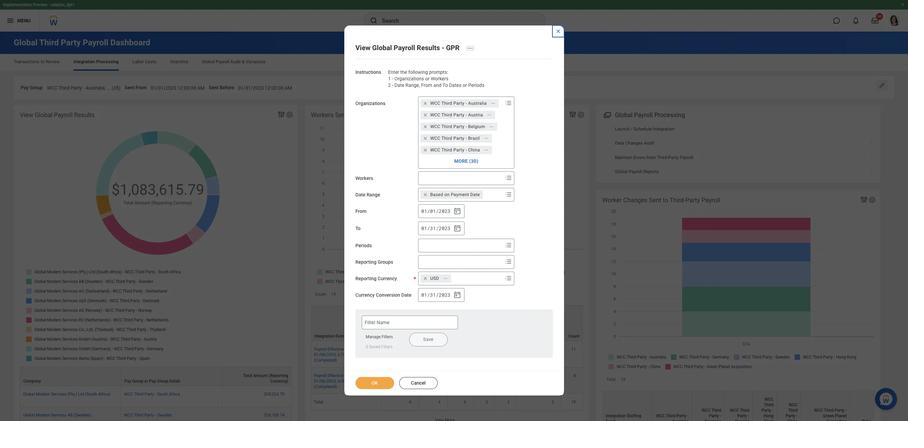Task type: describe. For each thing, give the bounding box(es) containing it.
wcc third party - australia, press delete to clear value. option
[[421, 99, 499, 108]]

worker
[[603, 197, 622, 204]]

19 for worker
[[621, 377, 626, 382]]

31 for currency conversion date
[[430, 292, 436, 298]]

prompts image for workers
[[505, 174, 513, 182]]

0 horizontal spatial organizations
[[356, 101, 386, 106]]

south
[[157, 392, 168, 397]]

view global payroll results - gpr link
[[356, 44, 460, 52]]

$1,083,615.79 button
[[112, 180, 205, 200]]

range
[[367, 192, 380, 198]]

africa
[[169, 392, 180, 397]]

related actions image for wcc third party - australia
[[491, 101, 496, 106]]

calendar image for 01 / 31 / 2023
[[454, 291, 462, 300]]

launch / schedule integration link
[[596, 122, 881, 136]]

third inside "link"
[[134, 413, 144, 418]]

saved
[[369, 345, 380, 350]]

filters inside popup button
[[381, 345, 393, 350]]

1 4 button from the left
[[409, 400, 412, 405]]

australia inside wcc third party - australia element
[[468, 101, 487, 106]]

01/31/2023
[[238, 85, 264, 91]]

0 vertical spatial currency
[[378, 276, 397, 282]]

party inside "wcc third party - austria" element
[[454, 113, 465, 118]]

view global payroll results
[[20, 111, 95, 119]]

event inside popup button
[[336, 334, 346, 339]]

count inside popup button
[[569, 334, 580, 339]]

interface for 6:56:04.550
[[360, 374, 376, 379]]

wcc third party - austria element
[[430, 112, 483, 118]]

view for view global payroll results - gpr
[[356, 44, 371, 52]]

sweden inside "link"
[[157, 413, 172, 418]]

(reporting inside total amount (reporting currency)
[[269, 374, 288, 378]]

wcc third party - china, press delete to clear value. option
[[421, 146, 492, 154]]

0 vertical spatial filters
[[382, 335, 393, 340]]

change for 6:57:05.787
[[345, 347, 359, 352]]

list inside $1,083,615.79 main content
[[596, 122, 881, 179]]

wcc third party - belgium
[[430, 124, 485, 129]]

labor
[[133, 59, 144, 64]]

china inside wcc third party - china popup button
[[788, 419, 798, 421]]

related actions image for wcc third party - austria
[[487, 113, 492, 118]]

party inside "wcc third party - china" element
[[454, 148, 465, 153]]

cancel button
[[399, 377, 438, 389]]

third inside text box
[[59, 85, 70, 91]]

row containing total
[[311, 394, 583, 411]]

wcc third party - sweden inside view global payroll results "element"
[[124, 413, 172, 418]]

wcc third party - south africa link
[[124, 391, 180, 397]]

sent before element
[[238, 81, 292, 93]]

maintain
[[615, 155, 633, 160]]

periods inside enter the following prompts: 1 - organizations or workers 2 - date range, from and to dates or periods
[[469, 82, 485, 88]]

Reporting Groups field
[[419, 256, 503, 269]]

wcc third party - australia element
[[430, 101, 487, 107]]

workers sent to third-party payroll
[[311, 111, 407, 119]]

$38,224.70 button
[[264, 392, 286, 397]]

2 horizontal spatial group
[[157, 379, 168, 384]]

11 button
[[572, 347, 577, 352]]

event inside integration staffing event
[[606, 419, 616, 421]]

kong for integration staffing event
[[765, 419, 774, 421]]

labor costs
[[133, 59, 157, 64]]

detail
[[169, 379, 180, 384]]

1 horizontal spatial from
[[356, 209, 367, 214]]

effective for 6:56:04.550
[[328, 374, 344, 379]]

0 saved filters link
[[366, 345, 393, 350]]

australia;
[[86, 85, 106, 91]]

view global payroll results - gpr
[[356, 44, 460, 52]]

payroll inside "element"
[[54, 111, 73, 119]]

reporting groups
[[356, 260, 393, 265]]

based on payment date element
[[430, 192, 480, 198]]

global payroll processing
[[615, 111, 685, 119]]

wcc third party - austria, press delete to clear value. option
[[421, 111, 495, 119]]

global for global payroll processing
[[615, 111, 633, 119]]

0 vertical spatial or
[[426, 76, 430, 81]]

$36,700.74
[[264, 413, 285, 418]]

party inside the wcc third party - brazil element
[[454, 136, 465, 141]]

results for view global payroll results
[[74, 111, 95, 119]]

2 vertical spatial 19
[[572, 400, 576, 405]]

x small image for usd
[[422, 276, 429, 282]]

row containing global modern services (pty.) ltd (south africa)
[[20, 386, 292, 407]]

more
[[454, 159, 468, 164]]

following
[[409, 69, 428, 75]]

to group
[[418, 222, 465, 236]]

dashboard
[[110, 38, 150, 47]]

am for 01/01/2023 12:00:00 am
[[197, 85, 205, 91]]

(completed) for payroll effective change interface - 01/08/2023, 6:56:04.550 pm (completed)
[[314, 385, 337, 390]]

19 for workers
[[331, 292, 336, 297]]

payroll inside tab list
[[216, 59, 229, 64]]

wcc third party - sweden button for integration event
[[448, 306, 473, 341]]

planet for integration staffing event
[[836, 414, 847, 419]]

adeptai_dpt1
[[51, 2, 75, 7]]

1 inside button
[[552, 347, 554, 352]]

global for global payroll audit & variances
[[202, 59, 215, 64]]

sweden for integration staffing event
[[735, 419, 750, 421]]

calendar image for 01 / 01 / 2023
[[454, 207, 462, 216]]

1 inside enter the following prompts: 1 - organizations or workers 2 - date range, from and to dates or periods
[[388, 76, 391, 81]]

wcc third party - green planet acquisition button for integration event
[[517, 306, 561, 341]]

wcc third party - green planet acquisition button for integration staffing event
[[802, 391, 850, 421]]

global modern services ab (sweden) link
[[23, 412, 91, 418]]

currency) inside $1,083,615.79 total amount (reporting currency)
[[173, 201, 193, 206]]

01/01/2023 12:00:00 am
[[151, 85, 205, 91]]

dates
[[449, 82, 462, 88]]

total inside workers sent to third-party payroll element
[[314, 400, 323, 405]]

usd
[[430, 276, 439, 281]]

overtime
[[170, 59, 188, 64]]

prompts image for reporting groups
[[505, 258, 513, 266]]

11
[[572, 347, 576, 352]]

currency) inside total amount (reporting currency)
[[270, 379, 288, 384]]

integration inside launch / schedule integration link
[[653, 126, 675, 132]]

prompts:
[[429, 69, 449, 75]]

notifications large image
[[853, 17, 860, 24]]

&
[[242, 59, 245, 64]]

global modern services (pty.) ltd (south africa)
[[23, 392, 111, 397]]

party inside maintain errors from third-party payroll link
[[669, 155, 679, 160]]

date range
[[356, 192, 380, 198]]

- inside popup button
[[797, 414, 798, 419]]

tab list inside $1,083,615.79 main content
[[7, 54, 902, 71]]

belgium
[[468, 124, 485, 129]]

hong for integration event
[[482, 329, 492, 333]]

count button
[[562, 306, 583, 341]]

launch / schedule integration
[[615, 126, 675, 132]]

instructions
[[356, 69, 381, 75]]

integration staffing event button
[[603, 391, 651, 421]]

total amount (reporting currency)
[[243, 374, 288, 384]]

pay group or pay group detail
[[124, 379, 180, 384]]

usd element
[[430, 276, 439, 282]]

01/01/2023
[[151, 85, 176, 91]]

1 vertical spatial to
[[349, 111, 355, 119]]

sent from
[[125, 85, 147, 90]]

brazil
[[468, 136, 480, 141]]

third- for from
[[657, 155, 669, 160]]

row inside worker changes sent to third-party payroll element
[[603, 391, 875, 421]]

acquisition for integration staffing event
[[826, 419, 847, 421]]

(35)
[[112, 85, 121, 91]]

gpr
[[446, 44, 460, 52]]

results for view global payroll results - gpr
[[417, 44, 440, 52]]

modern for global modern services ab (sweden)
[[36, 413, 50, 418]]

2 horizontal spatial or
[[463, 82, 467, 88]]

wcc third party - sweden button for integration staffing event
[[725, 391, 753, 421]]

x small image
[[422, 147, 429, 154]]

total inside $1,083,615.79 total amount (reporting currency)
[[123, 201, 133, 206]]

wcc third party - australia inside option
[[430, 101, 487, 106]]

africa)
[[98, 392, 111, 397]]

12:00:00 for 01/31/2023
[[265, 85, 284, 91]]

more (30)
[[454, 159, 479, 164]]

party inside wcc third party - australia; ... (35) text box
[[71, 85, 82, 91]]

party inside wcc third party - south africa link
[[145, 392, 154, 397]]

2 vertical spatial to
[[663, 197, 669, 204]]

- inside payroll effective change interface - 01/08/2023, 6:56:04.550 pm (completed)
[[377, 374, 378, 379]]

based on payment date, press delete to clear value. option
[[421, 191, 483, 199]]

inbox large image
[[872, 17, 879, 24]]

sent before
[[209, 85, 234, 90]]

wcc third party - hong kong for staffing
[[762, 397, 774, 421]]

wcc third party - china inside popup button
[[786, 403, 798, 421]]

(30)
[[469, 159, 479, 164]]

view for view global payroll results
[[20, 111, 33, 119]]

0 vertical spatial count
[[315, 292, 326, 297]]

party inside wcc third party - belgium element
[[454, 124, 465, 129]]

errors
[[634, 155, 646, 160]]

01/31/2023 12:00:00 am
[[238, 85, 292, 91]]

Filter Name text field
[[362, 316, 458, 330]]

company
[[23, 379, 41, 384]]

wcc third party - germany button for integration staffing event
[[693, 391, 725, 421]]

(south
[[85, 392, 97, 397]]

2 vertical spatial 19 button
[[572, 400, 577, 405]]

worker changes sent to third-party payroll element
[[596, 190, 881, 421]]

wcc third party - brazil element
[[430, 136, 480, 142]]

costs
[[145, 59, 157, 64]]

usd, press delete to clear value. option
[[421, 275, 451, 283]]

close endorsement request status image
[[556, 29, 561, 34]]

2 vertical spatial third-
[[670, 197, 686, 204]]

from inside enter the following prompts: 1 - organizations or workers 2 - date range, from and to dates or periods
[[421, 82, 433, 88]]

...
[[107, 85, 111, 91]]

workers inside enter the following prompts: 1 - organizations or workers 2 - date range, from and to dates or periods
[[431, 76, 449, 81]]

01/01/2023 12:00:00 AM text field
[[151, 81, 205, 93]]

wcc inside text box
[[47, 85, 57, 91]]

wcc third party - germany for integration event
[[425, 323, 445, 339]]

third inside popup button
[[789, 408, 798, 413]]

integration for integration event
[[315, 334, 335, 339]]

0 saved filters button
[[362, 343, 396, 352]]

based on payment date
[[430, 192, 480, 197]]

2 horizontal spatial pay
[[149, 379, 156, 384]]

organizations inside enter the following prompts: 1 - organizations or workers 2 - date range, from and to dates or periods
[[395, 76, 424, 81]]

the
[[401, 69, 407, 75]]

manage filters
[[366, 335, 393, 340]]

wcc third party - sweden for integration staffing event
[[730, 408, 750, 421]]

wcc third party - china inside option
[[430, 148, 480, 153]]

12:00:00 for 01/01/2023
[[178, 85, 196, 91]]

processing inside tab list
[[96, 59, 119, 64]]

WCC Third Party - Australia; ... (35) text field
[[47, 81, 121, 93]]

close environment banner image
[[901, 2, 905, 7]]

(reporting inside $1,083,615.79 total amount (reporting currency)
[[151, 201, 172, 206]]

$1,083,615.79
[[112, 181, 204, 198]]

payroll inside payroll effective change interface - 01/08/2023, 6:57:05.787 pm (completed)
[[314, 347, 327, 352]]

1 vertical spatial periods
[[356, 243, 372, 249]]

from inside $1,083,615.79 main content
[[136, 85, 147, 90]]

total inside worker changes sent to third-party payroll element
[[607, 377, 616, 382]]

global inside dialog
[[372, 44, 392, 52]]

wcc third party - belgium, press delete to clear value. option
[[421, 123, 497, 131]]

launch
[[615, 126, 630, 132]]

pm for 6:56:04.550
[[361, 379, 367, 384]]

01 / 01 / 2023
[[422, 208, 451, 215]]

party inside wcc third party - china popup button
[[786, 414, 796, 419]]

8
[[574, 374, 576, 379]]

wcc third party - austria
[[430, 113, 483, 118]]

or inside popup button
[[144, 379, 148, 384]]

wcc third party - germany button for integration event
[[419, 306, 448, 341]]

services for ab
[[51, 413, 66, 418]]

date inside option
[[471, 192, 480, 197]]

pm for 6:57:05.787
[[361, 353, 367, 358]]

01 for currency conversion date
[[422, 292, 427, 298]]

total element
[[314, 399, 323, 405]]

related actions image for wcc third party - brazil
[[484, 136, 489, 141]]

wcc third party - green planet acquisition for event
[[525, 323, 558, 339]]

1 button
[[552, 347, 555, 352]]

3
[[486, 400, 488, 405]]

01 down "based"
[[430, 208, 436, 215]]

row containing payroll effective change interface - 01/08/2023, 6:57:05.787 pm (completed)
[[311, 341, 583, 368]]

wcc third party - australia for integration event
[[385, 329, 415, 339]]

(completed) for payroll effective change interface - 01/08/2023, 6:57:05.787 pm (completed)
[[314, 358, 337, 363]]

01 / 31 / 2023 for to
[[422, 225, 451, 232]]

$38,224.70
[[264, 392, 285, 397]]

4 for second 4 button
[[438, 400, 441, 405]]

3 4 button from the left
[[464, 400, 467, 405]]

wcc inside popup button
[[789, 403, 798, 408]]

x small image for wcc third party - australia
[[422, 100, 429, 107]]

0 horizontal spatial to
[[356, 226, 361, 232]]

4 for first 4 button from the right
[[464, 400, 466, 405]]

view global payroll results - gpr dialog
[[344, 26, 564, 396]]

implementation preview -   adeptai_dpt1 banner
[[0, 0, 909, 32]]

manage
[[366, 335, 381, 340]]

green for integration event
[[534, 329, 545, 333]]



Task type: vqa. For each thing, say whether or not it's contained in the screenshot.
the bottommost Periods
yes



Task type: locate. For each thing, give the bounding box(es) containing it.
- inside text box
[[83, 85, 84, 91]]

am inside text field
[[197, 85, 205, 91]]

01/08/2023, up total element
[[314, 379, 337, 384]]

acquisition for integration event
[[537, 334, 558, 339]]

x small image inside the 'wcc third party - brazil, press delete to clear value.' option
[[422, 135, 429, 142]]

group for pay group or pay group detail
[[132, 379, 143, 384]]

integration
[[74, 59, 95, 64], [653, 126, 675, 132], [315, 334, 335, 339], [606, 414, 626, 419]]

01 / 31 / 2023 down usd, press delete to clear value. option
[[422, 292, 451, 298]]

date left range
[[356, 192, 366, 198]]

1 vertical spatial to
[[356, 226, 361, 232]]

organizations
[[395, 76, 424, 81], [356, 101, 386, 106]]

Workers field
[[419, 172, 503, 185]]

global for global modern services (pty.) ltd (south africa)
[[23, 392, 35, 397]]

wcc third party - brazil, press delete to clear value. option
[[421, 135, 492, 143]]

0 horizontal spatial related actions image
[[443, 276, 448, 281]]

audit for payroll
[[231, 59, 241, 64]]

to inside enter the following prompts: 1 - organizations or workers 2 - date range, from and to dates or periods
[[443, 82, 448, 88]]

wcc third party - australia button for integration staffing event
[[652, 391, 692, 421]]

$1,083,615.79 main content
[[0, 32, 909, 421]]

1 vertical spatial view
[[20, 111, 33, 119]]

1 horizontal spatial 4 button
[[438, 400, 442, 405]]

1 horizontal spatial wcc third party - hong kong
[[762, 397, 774, 421]]

2 modern from the top
[[36, 413, 50, 418]]

0 vertical spatial calendar image
[[454, 207, 462, 216]]

01 / 31 / 2023 inside currency conversion date group
[[422, 292, 451, 298]]

0 vertical spatial wcc third party - green planet acquisition
[[525, 323, 558, 339]]

2 4 button from the left
[[438, 400, 442, 405]]

periods
[[469, 82, 485, 88], [356, 243, 372, 249]]

amount up $38,224.70
[[253, 374, 268, 378]]

1 calendar image from the top
[[454, 207, 462, 216]]

1 horizontal spatial green
[[824, 414, 834, 419]]

x small image for wcc third party - brazil
[[422, 135, 429, 142]]

1 horizontal spatial 12:00:00
[[265, 85, 284, 91]]

chevron right image for maintain errors from third-party payroll
[[868, 153, 877, 159]]

ltd
[[78, 392, 84, 397]]

2 prompts image from the top
[[505, 191, 513, 199]]

1 pm from the top
[[361, 353, 367, 358]]

integration inside integration event popup button
[[315, 334, 335, 339]]

audit for changes
[[644, 141, 655, 146]]

0 horizontal spatial workers
[[311, 111, 334, 119]]

1 effective from the top
[[328, 347, 344, 352]]

results
[[417, 44, 440, 52], [74, 111, 95, 119]]

1 vertical spatial event
[[606, 419, 616, 421]]

change up 6:56:04.550
[[345, 374, 359, 379]]

integration left the staffing
[[606, 414, 626, 419]]

group left detail
[[157, 379, 168, 384]]

prompts image for periods
[[505, 241, 513, 250]]

conversion
[[376, 293, 400, 298]]

enter
[[388, 69, 399, 75]]

2023 inside 'from' group
[[439, 208, 451, 215]]

1 horizontal spatial event
[[606, 419, 616, 421]]

filters
[[382, 335, 393, 340], [381, 345, 393, 350]]

payroll inside payroll effective change interface - 01/08/2023, 6:56:04.550 pm (completed)
[[314, 374, 327, 379]]

or up wcc third party - south africa link
[[144, 379, 148, 384]]

01/08/2023, down integration event
[[314, 353, 337, 358]]

01 down usd, press delete to clear value. option
[[422, 292, 427, 298]]

germany for integration event
[[428, 334, 445, 339]]

2 calendar image from the top
[[454, 291, 462, 300]]

19 button up integration staffing event "popup button" at the bottom
[[621, 377, 627, 383]]

wcc third party - germany button
[[419, 306, 448, 341], [693, 391, 725, 421]]

wcc third party - green planet acquisition inside workers sent to third-party payroll element
[[525, 323, 558, 339]]

change inside payroll effective change interface - 01/08/2023, 6:56:04.550 pm (completed)
[[345, 374, 359, 379]]

kong for integration event
[[482, 334, 492, 339]]

1 (completed) from the top
[[314, 358, 337, 363]]

31 inside to group
[[430, 225, 436, 232]]

(completed) inside payroll effective change interface - 01/08/2023, 6:56:04.550 pm (completed)
[[314, 385, 337, 390]]

global payroll reports link
[[596, 165, 881, 179]]

0 horizontal spatial group
[[30, 85, 43, 90]]

01/08/2023, for 6:56:04.550
[[314, 379, 337, 384]]

currency down reporting currency
[[356, 293, 375, 298]]

2 horizontal spatial to
[[663, 197, 669, 204]]

chevron right image for global payroll reports
[[868, 167, 877, 174]]

interface inside payroll effective change interface - 01/08/2023, 6:57:05.787 pm (completed)
[[360, 347, 376, 352]]

1 down enter
[[388, 76, 391, 81]]

schedule
[[634, 126, 652, 132]]

chevron right image for data changes audit
[[868, 138, 877, 145]]

0 horizontal spatial green
[[534, 329, 545, 333]]

wcc third party - sweden button
[[448, 306, 473, 341], [725, 391, 753, 421]]

integration event
[[315, 334, 346, 339]]

implementation
[[3, 2, 32, 7]]

filters right the saved
[[381, 345, 393, 350]]

ab
[[67, 413, 73, 418]]

prompts image
[[505, 174, 513, 182], [505, 191, 513, 199], [505, 241, 513, 250], [505, 258, 513, 266]]

wcc third party - hong kong button for integration staffing event
[[753, 391, 777, 421]]

sweden for integration event
[[456, 334, 470, 339]]

19 button for changes
[[621, 377, 627, 383]]

0 vertical spatial organizations
[[395, 76, 424, 81]]

1 chevron right image from the top
[[868, 124, 877, 131]]

changes right worker
[[624, 197, 648, 204]]

01 down 01 / 01 / 2023
[[422, 225, 427, 232]]

menu group image
[[603, 110, 612, 119]]

19 down 8
[[572, 400, 576, 405]]

1 services from the top
[[51, 392, 66, 397]]

pay
[[21, 85, 29, 90], [124, 379, 131, 384], [149, 379, 156, 384]]

1 vertical spatial 2023
[[439, 225, 451, 232]]

2 inside enter the following prompts: 1 - organizations or workers 2 - date range, from and to dates or periods
[[388, 82, 391, 88]]

2 button
[[438, 347, 442, 352], [409, 373, 412, 379], [508, 400, 511, 405], [552, 400, 555, 405]]

1 vertical spatial 01 / 31 / 2023
[[422, 292, 451, 298]]

wcc third party - australia; ... (35)
[[47, 85, 121, 91]]

1 horizontal spatial kong
[[765, 419, 774, 421]]

list
[[596, 122, 881, 179]]

results inside "element"
[[74, 111, 95, 119]]

change up 6:57:05.787
[[345, 347, 359, 352]]

0 horizontal spatial currency)
[[173, 201, 193, 206]]

amount inside total amount (reporting currency)
[[253, 374, 268, 378]]

0 horizontal spatial amount
[[134, 201, 150, 206]]

pm
[[361, 353, 367, 358], [361, 379, 367, 384]]

12:00:00 inside text field
[[178, 85, 196, 91]]

pay for pay group or pay group detail
[[124, 379, 131, 384]]

0 vertical spatial 19 button
[[331, 292, 337, 297]]

payroll effective change interface - 01/08/2023, 6:57:05.787 pm (completed)
[[314, 347, 378, 363]]

filters up 0 saved filters link on the left
[[382, 335, 393, 340]]

cancel
[[411, 380, 426, 386]]

prompts image for date range
[[505, 191, 513, 199]]

or right dates
[[463, 82, 467, 88]]

1 4 from the left
[[409, 400, 411, 405]]

0 vertical spatial third-
[[356, 111, 372, 119]]

audit up from
[[644, 141, 655, 146]]

related actions image right austria
[[487, 113, 492, 118]]

0 horizontal spatial wcc third party - green planet acquisition button
[[517, 306, 561, 341]]

wcc inside "link"
[[124, 413, 133, 418]]

0 vertical spatial pm
[[361, 353, 367, 358]]

0 vertical spatial china
[[468, 148, 480, 153]]

2 effective from the top
[[328, 374, 344, 379]]

planet inside row
[[836, 414, 847, 419]]

1 vertical spatial planet
[[836, 414, 847, 419]]

hong for integration staffing event
[[764, 414, 774, 419]]

row
[[311, 306, 583, 341], [311, 341, 583, 368], [20, 367, 292, 386], [311, 368, 583, 394], [20, 386, 292, 407], [603, 391, 875, 421], [311, 394, 583, 411], [20, 407, 292, 421]]

results down wcc third party - australia; ... (35)
[[74, 111, 95, 119]]

view down pay group
[[20, 111, 33, 119]]

2 01/08/2023, from the top
[[314, 379, 337, 384]]

1 prompts image from the top
[[505, 99, 513, 107]]

from left and
[[421, 82, 433, 88]]

2 horizontal spatial australia
[[673, 419, 689, 421]]

2 vertical spatial or
[[144, 379, 148, 384]]

2 prompts image from the top
[[505, 274, 513, 283]]

third- for to
[[356, 111, 372, 119]]

calendar image
[[454, 225, 462, 233]]

row containing total amount (reporting currency)
[[20, 367, 292, 386]]

services left ab
[[51, 413, 66, 418]]

1 horizontal spatial pay
[[124, 379, 131, 384]]

01 / 31 / 2023 inside to group
[[422, 225, 451, 232]]

1 12:00:00 from the left
[[178, 85, 196, 91]]

wcc third party - china button
[[777, 391, 801, 421]]

31 down 01 / 01 / 2023
[[430, 225, 436, 232]]

processing up launch / schedule integration
[[655, 111, 685, 119]]

australia inside workers sent to third-party payroll element
[[399, 334, 415, 339]]

(completed) down integration event
[[314, 358, 337, 363]]

processing up ...
[[96, 59, 119, 64]]

view inside dialog
[[356, 44, 371, 52]]

0 horizontal spatial wcc third party - germany
[[425, 323, 445, 339]]

6:57:05.787
[[338, 353, 360, 358]]

2 interface from the top
[[360, 374, 376, 379]]

wcc third party - germany for integration staffing event
[[702, 408, 722, 421]]

1 modern from the top
[[36, 392, 50, 397]]

wcc third party - hong kong
[[480, 312, 492, 339], [762, 397, 774, 421]]

global third party payroll dashboard
[[14, 38, 150, 47]]

2 (completed) from the top
[[314, 385, 337, 390]]

1 horizontal spatial wcc third party - sweden button
[[725, 391, 753, 421]]

integration for integration staffing event
[[606, 414, 626, 419]]

amount down "$1,083,615.79"
[[134, 201, 150, 206]]

prompts image for reporting currency
[[505, 274, 513, 283]]

party
[[61, 38, 81, 47], [71, 85, 82, 91], [454, 101, 465, 106], [372, 111, 386, 119], [454, 113, 465, 118], [454, 124, 465, 129], [454, 136, 465, 141], [454, 148, 465, 153], [669, 155, 679, 160], [686, 197, 700, 204], [480, 323, 490, 328], [546, 323, 556, 328], [405, 329, 415, 333], [432, 329, 442, 333], [458, 329, 468, 333], [145, 392, 154, 397], [762, 408, 772, 413], [835, 408, 845, 413], [145, 413, 154, 418], [677, 414, 687, 419], [709, 414, 719, 419], [738, 414, 748, 419], [786, 414, 796, 419]]

2 horizontal spatial sweden
[[735, 419, 750, 421]]

2 31 from the top
[[430, 292, 436, 298]]

0 saved filters
[[366, 345, 393, 350]]

kong
[[482, 334, 492, 339], [765, 419, 774, 421]]

12:00:00 right 01/31/2023
[[265, 85, 284, 91]]

related actions image down the belgium
[[484, 148, 489, 153]]

3 4 from the left
[[464, 400, 466, 405]]

1 vertical spatial count
[[569, 334, 580, 339]]

integration processing
[[74, 59, 119, 64]]

variances
[[246, 59, 266, 64]]

reporting for reporting currency
[[356, 276, 377, 282]]

results inside dialog
[[417, 44, 440, 52]]

data changes audit link
[[596, 136, 881, 150]]

prompts image
[[505, 99, 513, 107], [505, 274, 513, 283]]

integration inside tab list
[[74, 59, 95, 64]]

2 change from the top
[[345, 374, 359, 379]]

view global payroll results element
[[14, 105, 298, 421]]

sweden inside wcc third party - sweden
[[735, 419, 750, 421]]

19 up integration event popup button
[[331, 292, 336, 297]]

4 x small image from the top
[[422, 135, 429, 142]]

0 horizontal spatial australia
[[399, 334, 415, 339]]

reporting down reporting groups on the left bottom of the page
[[356, 276, 377, 282]]

china
[[468, 148, 480, 153], [788, 419, 798, 421]]

planet
[[546, 329, 558, 333], [836, 414, 847, 419]]

wcc third party - sweden for integration event
[[456, 318, 470, 339]]

wcc third party - green planet acquisition for staffing
[[815, 408, 847, 421]]

2023 for to
[[439, 225, 451, 232]]

1 x small image from the top
[[422, 100, 429, 107]]

0 horizontal spatial count
[[315, 292, 326, 297]]

related actions image right brazil
[[484, 136, 489, 141]]

changes right data
[[626, 141, 643, 146]]

effective for 6:57:05.787
[[328, 347, 344, 352]]

cell
[[448, 341, 474, 368], [474, 341, 495, 368], [495, 341, 517, 368], [448, 368, 474, 394], [474, 368, 495, 394], [495, 368, 517, 394], [517, 368, 562, 394]]

1 horizontal spatial to
[[443, 82, 448, 88]]

(reporting down '$1,083,615.79' button
[[151, 201, 172, 206]]

planet inside workers sent to third-party payroll element
[[546, 329, 558, 333]]

12:00:00 inside "text field"
[[265, 85, 284, 91]]

0 horizontal spatial 12:00:00
[[178, 85, 196, 91]]

1 horizontal spatial wcc third party - australia button
[[652, 391, 692, 421]]

amount
[[134, 201, 150, 206], [253, 374, 268, 378]]

currency) up $38,224.70 button
[[270, 379, 288, 384]]

related actions image inside wcc third party - austria, press delete to clear value. option
[[487, 113, 492, 118]]

workers for workers
[[356, 176, 373, 181]]

related actions image for usd
[[443, 276, 448, 281]]

company button
[[20, 367, 121, 386]]

related actions image
[[491, 101, 496, 106], [443, 276, 448, 281]]

ok
[[372, 380, 378, 386]]

change for 6:56:04.550
[[345, 374, 359, 379]]

8 button
[[574, 373, 577, 379]]

01 inside to group
[[422, 225, 427, 232]]

2023 down on on the left top of the page
[[439, 208, 451, 215]]

date right the 'conversion'
[[402, 293, 412, 298]]

2023 inside currency conversion date group
[[439, 292, 451, 298]]

2023 inside to group
[[439, 225, 451, 232]]

pay for pay group
[[21, 85, 29, 90]]

related actions image
[[487, 113, 492, 118], [489, 125, 494, 129], [484, 136, 489, 141], [484, 148, 489, 153]]

0 horizontal spatial acquisition
[[537, 334, 558, 339]]

31
[[430, 225, 436, 232], [430, 292, 436, 298]]

hong inside row
[[764, 414, 774, 419]]

count
[[315, 292, 326, 297], [569, 334, 580, 339]]

workers sent to third-party payroll element
[[305, 105, 590, 421]]

audit left the &
[[231, 59, 241, 64]]

1 01/08/2023, from the top
[[314, 353, 337, 358]]

1 vertical spatial wcc third party - china
[[786, 403, 798, 421]]

12:00:00
[[178, 85, 196, 91], [265, 85, 284, 91]]

31 down usd element
[[430, 292, 436, 298]]

0 vertical spatial wcc third party - green planet acquisition button
[[517, 306, 561, 341]]

worker changes sent to third-party payroll
[[603, 197, 721, 204]]

19 button up integration event popup button
[[331, 292, 337, 297]]

australia inside worker changes sent to third-party payroll element
[[673, 419, 689, 421]]

1 horizontal spatial 1
[[552, 347, 554, 352]]

1 01 / 31 / 2023 from the top
[[422, 225, 451, 232]]

effective
[[328, 347, 344, 352], [328, 374, 344, 379]]

1 vertical spatial calendar image
[[454, 291, 462, 300]]

x small image for wcc third party - austria
[[422, 112, 429, 119]]

31 for to
[[430, 225, 436, 232]]

x small image inside wcc third party - austria, press delete to clear value. option
[[422, 112, 429, 119]]

modern left ab
[[36, 413, 50, 418]]

sent from element
[[151, 81, 205, 93]]

2 x small image from the top
[[422, 112, 429, 119]]

from
[[647, 155, 656, 160]]

payroll
[[83, 38, 108, 47], [394, 44, 415, 52], [216, 59, 229, 64], [54, 111, 73, 119], [388, 111, 407, 119], [634, 111, 653, 119], [680, 155, 694, 160], [629, 169, 643, 174], [702, 197, 721, 204], [314, 347, 327, 352], [314, 374, 327, 379]]

3 prompts image from the top
[[505, 241, 513, 250]]

workers inside $1,083,615.79 main content
[[311, 111, 334, 119]]

2 chevron right image from the top
[[868, 138, 877, 145]]

1 horizontal spatial australia
[[468, 101, 487, 106]]

periods up reporting groups on the left bottom of the page
[[356, 243, 372, 249]]

0 horizontal spatial am
[[197, 85, 205, 91]]

implementation preview -   adeptai_dpt1
[[3, 2, 75, 7]]

0 vertical spatial processing
[[96, 59, 119, 64]]

01 / 31 / 2023 down 01 / 01 / 2023
[[422, 225, 451, 232]]

1 31 from the top
[[430, 225, 436, 232]]

wcc third party - green planet acquisition button inside workers sent to third-party payroll element
[[517, 306, 561, 341]]

results left gpr on the top of page
[[417, 44, 440, 52]]

Periods field
[[419, 240, 503, 252]]

1 change from the top
[[345, 347, 359, 352]]

wcc third party - australia for integration staffing event
[[656, 414, 689, 421]]

event
[[336, 334, 346, 339], [606, 419, 616, 421]]

global payroll reports
[[615, 169, 659, 174]]

workers for workers sent to third-party payroll
[[311, 111, 334, 119]]

1 vertical spatial processing
[[655, 111, 685, 119]]

$1,083,615.79 total amount (reporting currency)
[[112, 181, 204, 206]]

2 vertical spatial australia
[[673, 419, 689, 421]]

4 for 3rd 4 button from right
[[409, 400, 411, 405]]

or down following
[[426, 76, 430, 81]]

more (30) button
[[454, 158, 479, 165]]

5 x small image from the top
[[422, 192, 429, 199]]

integration inside integration staffing event
[[606, 414, 626, 419]]

3 x small image from the top
[[422, 124, 429, 130]]

/ inside launch / schedule integration link
[[631, 126, 633, 132]]

services left "(pty.)"
[[51, 392, 66, 397]]

view up instructions
[[356, 44, 371, 52]]

(reporting up $38,224.70 button
[[269, 374, 288, 378]]

01 up to group
[[422, 208, 427, 215]]

reporting for reporting groups
[[356, 260, 377, 265]]

integration for integration processing
[[74, 59, 95, 64]]

services for (pty.)
[[51, 392, 66, 397]]

0 vertical spatial (completed)
[[314, 358, 337, 363]]

acquisition inside row
[[826, 419, 847, 421]]

currency)
[[173, 201, 193, 206], [270, 379, 288, 384]]

0 vertical spatial (reporting
[[151, 201, 172, 206]]

payroll inside dialog
[[394, 44, 415, 52]]

group down transactions to review
[[30, 85, 43, 90]]

1 vertical spatial or
[[463, 82, 467, 88]]

1 horizontal spatial to
[[349, 111, 355, 119]]

4 chevron right image from the top
[[868, 167, 877, 174]]

1 reporting from the top
[[356, 260, 377, 265]]

transactions
[[14, 59, 40, 64]]

payroll effective change interface - 01/08/2023, 6:56:04.550 pm (completed)
[[314, 374, 378, 390]]

19 inside worker changes sent to third-party payroll element
[[621, 377, 626, 382]]

2 vertical spatial wcc third party - australia
[[656, 414, 689, 421]]

2 01 / 31 / 2023 from the top
[[422, 292, 451, 298]]

pay group
[[21, 85, 43, 90]]

china inside "wcc third party - china" element
[[468, 148, 480, 153]]

party inside wcc third party - australia element
[[454, 101, 465, 106]]

1 horizontal spatial wcc third party - australia
[[430, 101, 487, 106]]

wcc third party - brazil
[[430, 136, 480, 141]]

acquisition inside workers sent to third-party payroll element
[[537, 334, 558, 339]]

1 interface from the top
[[360, 347, 376, 352]]

group for pay group
[[30, 85, 43, 90]]

(sweden)
[[74, 413, 91, 418]]

(completed) inside payroll effective change interface - 01/08/2023, 6:57:05.787 pm (completed)
[[314, 358, 337, 363]]

global for global payroll reports
[[615, 169, 628, 174]]

19 button down 8
[[572, 400, 577, 405]]

reporting up reporting currency
[[356, 260, 377, 265]]

- inside banner
[[49, 2, 50, 7]]

chevron right image inside data changes audit link
[[868, 138, 877, 145]]

- inside "link"
[[155, 413, 156, 418]]

chevron right image inside global payroll reports link
[[868, 167, 877, 174]]

x small image
[[422, 100, 429, 107], [422, 112, 429, 119], [422, 124, 429, 130], [422, 135, 429, 142], [422, 192, 429, 199], [422, 276, 429, 282]]

19 button for sent
[[331, 292, 337, 297]]

calendar image inside 'from' group
[[454, 207, 462, 216]]

from down date range on the left of page
[[356, 209, 367, 214]]

2023 left calendar image
[[439, 225, 451, 232]]

modern for global modern services (pty.) ltd (south africa)
[[36, 392, 50, 397]]

2 am from the left
[[285, 85, 292, 91]]

31 inside currency conversion date group
[[430, 292, 436, 298]]

change inside payroll effective change interface - 01/08/2023, 6:57:05.787 pm (completed)
[[345, 347, 359, 352]]

currency conversion date
[[356, 293, 412, 298]]

and
[[434, 82, 442, 88]]

01/08/2023, inside payroll effective change interface - 01/08/2023, 6:57:05.787 pm (completed)
[[314, 353, 337, 358]]

2 reporting from the top
[[356, 276, 377, 282]]

6 x small image from the top
[[422, 276, 429, 282]]

0 horizontal spatial china
[[468, 148, 480, 153]]

1 vertical spatial hong
[[764, 414, 774, 419]]

sent
[[125, 85, 134, 90], [209, 85, 219, 90], [335, 111, 348, 119], [649, 197, 662, 204]]

(completed) up total element
[[314, 385, 337, 390]]

global for global modern services ab (sweden)
[[23, 413, 35, 418]]

from left 01/01/2023
[[136, 85, 147, 90]]

germany for integration staffing event
[[705, 419, 722, 421]]

tab list containing transactions to review
[[7, 54, 902, 71]]

1 horizontal spatial planet
[[836, 414, 847, 419]]

related actions image inside usd, press delete to clear value. option
[[443, 276, 448, 281]]

range,
[[406, 82, 420, 88]]

currency up the 'conversion'
[[378, 276, 397, 282]]

australia for integration event
[[399, 334, 415, 339]]

2 horizontal spatial third-
[[670, 197, 686, 204]]

date inside enter the following prompts: 1 - organizations or workers 2 - date range, from and to dates or periods
[[395, 82, 405, 88]]

3 button
[[486, 400, 489, 405]]

pm left ok
[[361, 379, 367, 384]]

0 horizontal spatial wcc third party - china
[[430, 148, 480, 153]]

2 horizontal spatial wcc third party - australia
[[656, 414, 689, 421]]

effective down integration event
[[328, 347, 344, 352]]

0 vertical spatial 1
[[388, 76, 391, 81]]

currency conversion date group
[[418, 289, 465, 302]]

kong inside workers sent to third-party payroll element
[[482, 334, 492, 339]]

- inside payroll effective change interface - 01/08/2023, 6:57:05.787 pm (completed)
[[377, 347, 378, 352]]

wcc third party - hong kong for event
[[480, 312, 492, 339]]

to inside tab list
[[41, 59, 45, 64]]

0 vertical spatial hong
[[482, 329, 492, 333]]

wcc third party - belgium element
[[430, 124, 485, 130]]

1 horizontal spatial wcc third party - hong kong button
[[753, 391, 777, 421]]

2 12:00:00 from the left
[[265, 85, 284, 91]]

0 horizontal spatial currency
[[356, 293, 375, 298]]

2 4 from the left
[[438, 400, 441, 405]]

wcc third party - china element
[[430, 147, 480, 153]]

items selected list box
[[419, 98, 504, 166]]

4 prompts image from the top
[[505, 258, 513, 266]]

calendar image down based on payment date element
[[454, 207, 462, 216]]

1 horizontal spatial currency
[[378, 276, 397, 282]]

wcc third party - australia
[[430, 101, 487, 106], [385, 329, 415, 339], [656, 414, 689, 421]]

2 pm from the top
[[361, 379, 367, 384]]

01 / 31 / 2023 for currency conversion date
[[422, 292, 451, 298]]

1 vertical spatial filters
[[381, 345, 393, 350]]

1 vertical spatial germany
[[705, 419, 722, 421]]

planet for integration event
[[546, 329, 558, 333]]

effective up 6:56:04.550
[[328, 374, 344, 379]]

prompts image for organizations
[[505, 99, 513, 107]]

list containing launch / schedule integration
[[596, 122, 881, 179]]

view inside "element"
[[20, 111, 33, 119]]

on
[[445, 192, 450, 197]]

1 horizontal spatial view
[[356, 44, 371, 52]]

chevron right image
[[868, 124, 877, 131], [868, 138, 877, 145], [868, 153, 877, 159], [868, 167, 877, 174]]

wcc third party - hong kong button inside workers sent to third-party payroll element
[[474, 306, 495, 341]]

2 2023 from the top
[[439, 225, 451, 232]]

1 am from the left
[[197, 85, 205, 91]]

pay group element
[[47, 81, 121, 93]]

0 horizontal spatial sweden
[[157, 413, 172, 418]]

0 vertical spatial results
[[417, 44, 440, 52]]

wcc third party - germany inside row
[[702, 408, 722, 421]]

19 up integration staffing event "popup button" at the bottom
[[621, 377, 626, 382]]

1 vertical spatial audit
[[644, 141, 655, 146]]

row containing global modern services ab (sweden)
[[20, 407, 292, 421]]

effective inside payroll effective change interface - 01/08/2023, 6:57:05.787 pm (completed)
[[328, 347, 344, 352]]

total inside total amount (reporting currency)
[[243, 374, 252, 378]]

calendar image down 'reporting groups' field
[[454, 291, 462, 300]]

chevron right image for launch / schedule integration
[[868, 124, 877, 131]]

1 left 11
[[552, 347, 554, 352]]

2 horizontal spatial workers
[[431, 76, 449, 81]]

1 vertical spatial (completed)
[[314, 385, 337, 390]]

1 vertical spatial wcc third party - australia button
[[652, 391, 692, 421]]

3 2023 from the top
[[439, 292, 451, 298]]

interface for 6:57:05.787
[[360, 347, 376, 352]]

date left range,
[[395, 82, 405, 88]]

preview
[[33, 2, 48, 7]]

row containing payroll effective change interface - 01/08/2023, 6:56:04.550 pm (completed)
[[311, 368, 583, 394]]

related actions image for wcc third party - belgium
[[489, 125, 494, 129]]

1 vertical spatial china
[[788, 419, 798, 421]]

3 chevron right image from the top
[[868, 153, 877, 159]]

integration down global third party payroll dashboard
[[74, 59, 95, 64]]

date right payment
[[471, 192, 480, 197]]

1 vertical spatial (reporting
[[269, 374, 288, 378]]

0 horizontal spatial planet
[[546, 329, 558, 333]]

x small image inside wcc third party - belgium, press delete to clear value. option
[[422, 124, 429, 130]]

group
[[30, 85, 43, 90], [132, 379, 143, 384], [157, 379, 168, 384]]

wcc third party - hong kong button inside row
[[753, 391, 777, 421]]

organizations up workers sent to third-party payroll
[[356, 101, 386, 106]]

wcc third party - australia button for integration event
[[382, 306, 418, 341]]

profile logan mcneil element
[[885, 13, 904, 28]]

changes for data
[[626, 141, 643, 146]]

calendar image
[[454, 207, 462, 216], [454, 291, 462, 300]]

group up wcc third party - south africa link
[[132, 379, 143, 384]]

01/08/2023, for 6:57:05.787
[[314, 353, 337, 358]]

from group
[[418, 205, 465, 218]]

pm down 0 at left
[[361, 353, 367, 358]]

integration up payroll effective change interface - 01/08/2023, 6:57:05.787 pm (completed) link
[[315, 334, 335, 339]]

pm inside payroll effective change interface - 01/08/2023, 6:56:04.550 pm (completed)
[[361, 379, 367, 384]]

0
[[366, 345, 368, 350]]

global modern services (pty.) ltd (south africa) link
[[23, 391, 111, 397]]

2
[[388, 82, 391, 88], [438, 347, 441, 352], [409, 374, 411, 379], [508, 400, 510, 405], [552, 400, 554, 405]]

2023 down usd, press delete to clear value. option
[[439, 292, 451, 298]]

wcc third party - china
[[430, 148, 480, 153], [786, 403, 798, 421]]

edit image
[[879, 82, 886, 89]]

1 vertical spatial reporting
[[356, 276, 377, 282]]

01/31/2023 12:00:00 AM text field
[[238, 81, 292, 93]]

integration event button
[[311, 306, 381, 341]]

modern down company
[[36, 392, 50, 397]]

0 horizontal spatial (reporting
[[151, 201, 172, 206]]

01 for from
[[422, 208, 427, 215]]

wcc third party - green planet acquisition button inside row
[[802, 391, 850, 421]]

based
[[430, 192, 443, 197]]

0 vertical spatial acquisition
[[537, 334, 558, 339]]

12:00:00 right 01/01/2023
[[178, 85, 196, 91]]

4 button
[[409, 400, 412, 405], [438, 400, 442, 405], [464, 400, 467, 405]]

0 horizontal spatial event
[[336, 334, 346, 339]]

1 prompts image from the top
[[505, 174, 513, 182]]

1 2023 from the top
[[439, 208, 451, 215]]

01 inside currency conversion date group
[[422, 292, 427, 298]]

organizations up range,
[[395, 76, 424, 81]]

2 services from the top
[[51, 413, 66, 418]]

maintain errors from third-party payroll
[[615, 155, 694, 160]]

0 vertical spatial effective
[[328, 347, 344, 352]]

interface inside payroll effective change interface - 01/08/2023, 6:56:04.550 pm (completed)
[[360, 374, 376, 379]]

wcc third party - sweden inside worker changes sent to third-party payroll element
[[730, 408, 750, 421]]

19 button
[[331, 292, 337, 297], [621, 377, 627, 383], [572, 400, 577, 405]]

0 horizontal spatial wcc third party - sweden button
[[448, 306, 473, 341]]

2 horizontal spatial 19
[[621, 377, 626, 382]]

0 vertical spatial 01 / 31 / 2023
[[422, 225, 451, 232]]

sweden
[[456, 334, 470, 339], [157, 413, 172, 418], [735, 419, 750, 421]]

0 vertical spatial planet
[[546, 329, 558, 333]]

changes for worker
[[624, 197, 648, 204]]

tab list
[[7, 54, 902, 71]]

am for 01/31/2023 12:00:00 am
[[285, 85, 292, 91]]

1 vertical spatial prompts image
[[505, 274, 513, 283]]

x small image for wcc third party - belgium
[[422, 124, 429, 130]]

green inside workers sent to third-party payroll element
[[534, 329, 545, 333]]

wcc third party - hong kong button for integration event
[[474, 306, 495, 341]]

1 horizontal spatial audit
[[644, 141, 655, 146]]

0 vertical spatial amount
[[134, 201, 150, 206]]

1 vertical spatial wcc third party - australia
[[385, 329, 415, 339]]

integration down global payroll processing on the right top of page
[[653, 126, 675, 132]]

1 vertical spatial currency)
[[270, 379, 288, 384]]

currency) down '$1,083,615.79' button
[[173, 201, 193, 206]]

related actions image for wcc third party - china
[[484, 148, 489, 153]]

1 vertical spatial currency
[[356, 293, 375, 298]]

party inside wcc third party - sweden "link"
[[145, 413, 154, 418]]

third
[[39, 38, 59, 47], [59, 85, 70, 91], [442, 101, 452, 106], [442, 113, 452, 118], [442, 124, 452, 129], [442, 136, 452, 141], [442, 148, 452, 153], [482, 318, 492, 322], [435, 323, 445, 328], [461, 323, 470, 328], [535, 323, 545, 328], [395, 329, 404, 333], [134, 392, 144, 397], [764, 403, 774, 408], [712, 408, 722, 413], [740, 408, 750, 413], [789, 408, 798, 413], [825, 408, 834, 413], [134, 413, 144, 418], [666, 414, 676, 419]]

1 vertical spatial wcc third party - germany button
[[693, 391, 725, 421]]

0 horizontal spatial 19
[[331, 292, 336, 297]]

germany
[[428, 334, 445, 339], [705, 419, 722, 421]]

global inside tab list
[[202, 59, 215, 64]]

0 vertical spatial wcc third party - germany
[[425, 323, 445, 339]]

(pty.)
[[67, 392, 77, 397]]

amount inside $1,083,615.79 total amount (reporting currency)
[[134, 201, 150, 206]]

periods right dates
[[469, 82, 485, 88]]

0 vertical spatial wcc third party - germany button
[[419, 306, 448, 341]]

0 vertical spatial related actions image
[[491, 101, 496, 106]]

search image
[[370, 17, 378, 25]]

related actions image right the belgium
[[489, 125, 494, 129]]

2 horizontal spatial 4 button
[[464, 400, 467, 405]]



